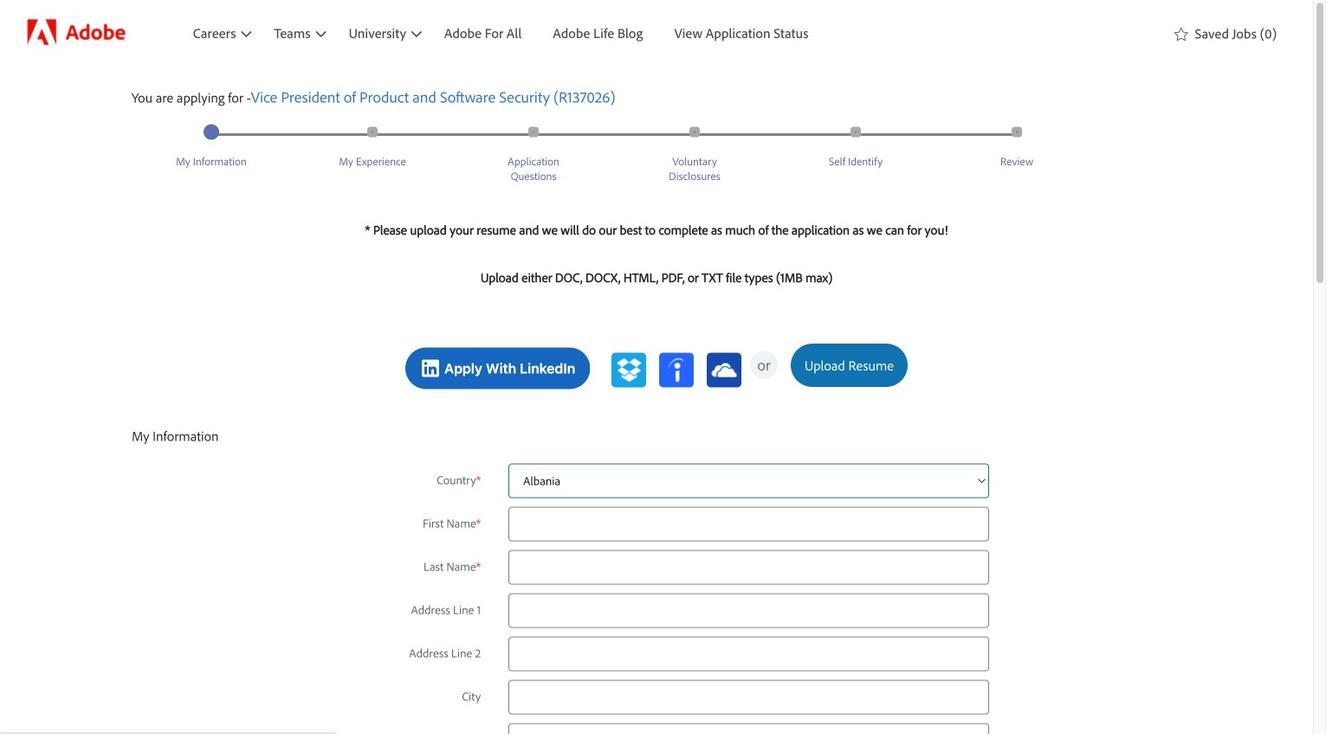 Task type: vqa. For each thing, say whether or not it's contained in the screenshot.
star "icon"
yes



Task type: describe. For each thing, give the bounding box(es) containing it.
3 list item from the left
[[659, 0, 825, 66]]

company logo image
[[26, 18, 130, 48]]

Last Name text field
[[509, 551, 990, 585]]



Task type: locate. For each thing, give the bounding box(es) containing it.
star image
[[1175, 24, 1189, 41]]

2 list item from the left
[[538, 0, 659, 66]]

1 list item from the left
[[429, 0, 538, 66]]

heading
[[251, 71, 616, 110]]

main content
[[0, 66, 1314, 735]]

list item
[[429, 0, 538, 66], [538, 0, 659, 66], [659, 0, 825, 66]]

group
[[149, 220, 1165, 391]]

Address Line 2 text field
[[509, 637, 990, 672]]

Address Line 1 text field
[[509, 594, 990, 629]]

list
[[177, 0, 1165, 66]]

First Name text field
[[509, 507, 990, 542]]

City text field
[[509, 681, 990, 715]]



